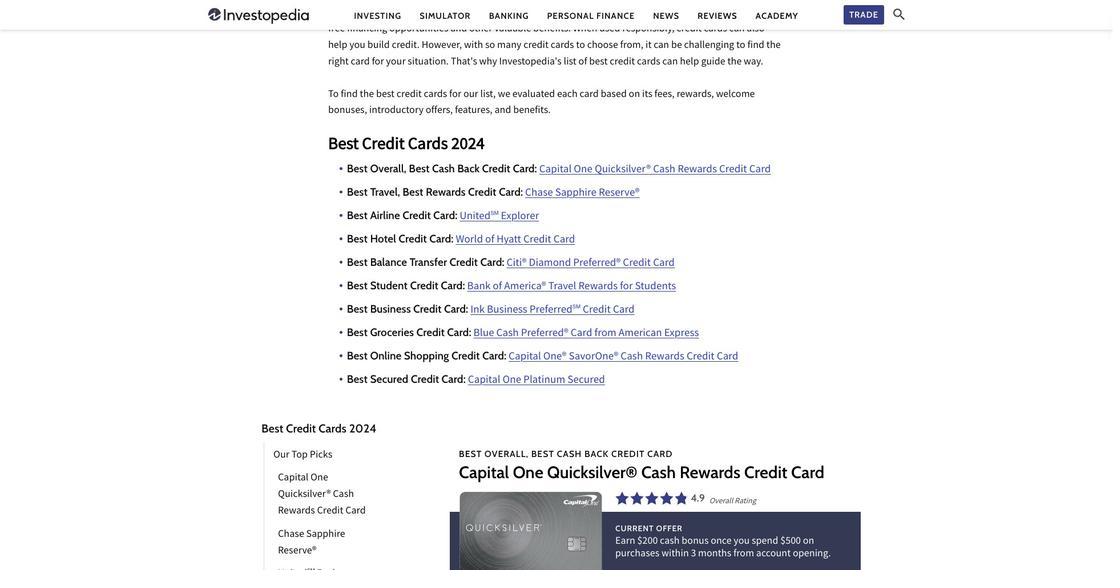 Task type: vqa. For each thing, say whether or not it's contained in the screenshot.
"Transfer"
yes



Task type: describe. For each thing, give the bounding box(es) containing it.
picks
[[310, 448, 332, 463]]

express
[[664, 325, 699, 342]]

2 horizontal spatial and
[[692, 5, 709, 21]]

cash inside 'current offer earn $200 cash bonus once you spend $500 on purchases within 3 months from account opening.'
[[660, 534, 680, 550]]

balance
[[370, 256, 407, 269]]

free
[[328, 22, 345, 37]]

on inside 'the best credit cards offer cash back, miles, or points; offer protection on purchases; and provide interest- free financing opportunities and other valuable benefits. when used responsibly, credit cards can also help you build credit. however, with so many credit cards to choose from, it can be challenging to find the right card for your situation. that's why investopedia's list of best credit cards can help guide the way.'
[[630, 5, 641, 21]]

1 horizontal spatial secured
[[568, 372, 605, 389]]

based
[[601, 87, 627, 103]]

benefits. inside 'the best credit cards offer cash back, miles, or points; offer protection on purchases; and provide interest- free financing opportunities and other valuable benefits. when used responsibly, credit cards can also help you build credit. however, with so many credit cards to choose from, it can be challenging to find the right card for your situation. that's why investopedia's list of best credit cards can help guide the way.'
[[533, 22, 571, 37]]

0 vertical spatial help
[[328, 38, 347, 54]]

best airline credit card: united℠ explorer
[[347, 208, 539, 226]]

0 vertical spatial can
[[729, 22, 745, 37]]

financing
[[347, 22, 387, 37]]

0 horizontal spatial and
[[451, 22, 467, 37]]

best inside best online shopping credit card: capital one® savorone® cash rewards credit card
[[347, 349, 368, 362]]

0 vertical spatial from
[[595, 325, 617, 342]]

best overall, best cash back credit card: capital one quicksilver® cash rewards credit card
[[347, 162, 771, 179]]

groceries
[[370, 326, 414, 339]]

back for best overall best cash back credit card capital one quicksilver® cash rewards credit card
[[585, 449, 609, 459]]

citi® diamond preferred® credit card link
[[507, 255, 675, 272]]

united℠
[[460, 208, 499, 226]]

best hotel credit card: world of hyatt credit card
[[347, 232, 575, 249]]

one®
[[543, 349, 567, 366]]

3
[[691, 547, 696, 562]]

evaluated
[[513, 87, 555, 103]]

when
[[573, 22, 597, 37]]

card: inside "best travel, best rewards credit card: chase sapphire reserve®"
[[499, 186, 523, 199]]

2 vertical spatial for
[[620, 279, 633, 296]]

investing link
[[354, 10, 401, 22]]

world of hyatt credit card link
[[456, 232, 575, 249]]

best secured credit card: capital one platinum secured
[[347, 372, 605, 389]]

for inside 'the best credit cards offer cash back, miles, or points; offer protection on purchases; and provide interest- free financing opportunities and other valuable benefits. when used responsibly, credit cards can also help you build credit. however, with so many credit cards to choose from, it can be challenging to find the right card for your situation. that's why investopedia's list of best credit cards can help guide the way.'
[[372, 55, 384, 70]]

best student credit card: bank of america® travel rewards for students
[[347, 279, 676, 296]]

chase inside the chase sapphire reserve®
[[278, 527, 304, 543]]

cards up opportunities
[[394, 5, 418, 21]]

1 vertical spatial best
[[589, 55, 608, 70]]

reviews
[[698, 11, 737, 21]]

one inside best overall best cash back credit card capital one quicksilver® cash rewards credit card
[[513, 462, 543, 482]]

chase sapphire reserve®
[[278, 527, 345, 559]]

best inside best secured credit card: capital one platinum secured
[[347, 373, 368, 386]]

american
[[619, 325, 662, 342]]

1 offer from the left
[[420, 5, 440, 21]]

card inside 'the best credit cards offer cash back, miles, or points; offer protection on purchases; and provide interest- free financing opportunities and other valuable benefits. when used responsibly, credit cards can also help you build credit. however, with so many credit cards to choose from, it can be challenging to find the right card for your situation. that's why investopedia's list of best credit cards can help guide the way.'
[[351, 55, 370, 70]]

once
[[711, 534, 732, 550]]

best inside best groceries credit card: blue cash preferred® card from american express
[[347, 326, 368, 339]]

personal finance link
[[547, 10, 635, 22]]

from,
[[620, 38, 644, 54]]

earn
[[615, 534, 635, 550]]

investopedia's
[[499, 55, 562, 70]]

opportunities
[[389, 22, 448, 37]]

blue
[[474, 325, 494, 342]]

search image
[[893, 9, 905, 20]]

also
[[747, 22, 765, 37]]

challenging
[[684, 38, 734, 54]]

fees,
[[655, 87, 675, 103]]

0 horizontal spatial chase sapphire reserve® link
[[264, 522, 381, 562]]

card: inside best airline credit card: united℠ explorer
[[433, 209, 458, 222]]

our top picks
[[273, 448, 332, 463]]

credit inside best airline credit card: united℠ explorer
[[403, 209, 431, 222]]

hotel
[[370, 232, 396, 246]]

for inside to find the best credit cards for our list, we evaluated each card based on its fees, rewards, welcome bonuses, introductory offers, features, and benefits.
[[449, 87, 461, 103]]

provide
[[711, 5, 744, 21]]

world
[[456, 232, 483, 249]]

credit inside capital one quicksilver® cash rewards credit card
[[317, 504, 343, 519]]

valuable
[[495, 22, 531, 37]]

1 vertical spatial best credit cards 2024
[[261, 421, 377, 435]]

diamond
[[529, 255, 571, 272]]

we
[[498, 87, 510, 103]]

current
[[615, 524, 654, 534]]

united℠ explorer link
[[460, 208, 539, 226]]

on inside to find the best credit cards for our list, we evaluated each card based on its fees, rewards, welcome bonuses, introductory offers, features, and benefits.
[[629, 87, 640, 103]]

within
[[662, 547, 689, 562]]

credit.
[[392, 38, 420, 54]]

trade link
[[844, 5, 884, 25]]

rewards inside best overall best cash back credit card capital one quicksilver® cash rewards credit card
[[680, 462, 741, 482]]

purchases;
[[643, 5, 690, 21]]

0 horizontal spatial best
[[347, 5, 365, 21]]

2 offer from the left
[[560, 5, 581, 21]]

benefits. inside to find the best credit cards for our list, we evaluated each card based on its fees, rewards, welcome bonuses, introductory offers, features, and benefits.
[[513, 104, 551, 119]]

many
[[497, 38, 521, 54]]

card: inside best business credit card: ink business preferred℠ credit card
[[444, 303, 468, 316]]

of inside 'the best credit cards offer cash back, miles, or points; offer protection on purchases; and provide interest- free financing opportunities and other valuable benefits. when used responsibly, credit cards can also help you build credit. however, with so many credit cards to choose from, it can be challenging to find the right card for your situation. that's why investopedia's list of best credit cards can help guide the way.'
[[579, 55, 587, 70]]

1 horizontal spatial capital one quicksilver® cash rewards credit card link
[[539, 162, 771, 179]]

america®
[[504, 279, 546, 296]]

1 vertical spatial the
[[728, 55, 742, 70]]

best inside to find the best credit cards for our list, we evaluated each card based on its fees, rewards, welcome bonuses, introductory offers, features, and benefits.
[[376, 87, 395, 103]]

guide
[[701, 55, 726, 70]]

overall,
[[370, 162, 406, 175]]

0 vertical spatial best credit cards 2024
[[328, 133, 485, 158]]

offers,
[[426, 104, 453, 119]]

bank
[[467, 279, 491, 296]]

0 vertical spatial chase
[[525, 185, 553, 202]]

back for best overall, best cash back credit card: capital one quicksilver® cash rewards credit card
[[457, 162, 480, 175]]

academy link
[[756, 10, 798, 22]]

business inside best business credit card: ink business preferred℠ credit card
[[370, 303, 411, 316]]

shopping
[[404, 349, 449, 362]]

travel
[[549, 279, 576, 296]]

banking link
[[489, 10, 529, 22]]

cards down it
[[637, 55, 660, 70]]

capital one quicksilver cash rewards credit card image
[[460, 492, 602, 570]]

best inside best hotel credit card: world of hyatt credit card
[[347, 232, 368, 246]]

credit inside best online shopping credit card: capital one® savorone® cash rewards credit card
[[452, 349, 480, 362]]

1 horizontal spatial 2024
[[451, 133, 485, 158]]

personal
[[547, 11, 594, 21]]

blue cash preferred® card from american express link
[[474, 325, 699, 342]]

opening.
[[793, 547, 831, 562]]

card inside capital one quicksilver® cash rewards credit card
[[345, 504, 366, 519]]

card: inside best balance transfer credit card: citi® diamond preferred® credit card
[[480, 256, 505, 269]]

credit inside best groceries credit card: blue cash preferred® card from american express
[[416, 326, 445, 339]]

card: inside best hotel credit card: world of hyatt credit card
[[429, 232, 454, 246]]

1 vertical spatial capital one quicksilver® cash rewards credit card link
[[264, 466, 381, 522]]

find inside to find the best credit cards for our list, we evaluated each card based on its fees, rewards, welcome bonuses, introductory offers, features, and benefits.
[[341, 87, 358, 103]]

0 horizontal spatial cards
[[319, 421, 347, 435]]

investopedia homepage image
[[208, 7, 309, 25]]

the
[[328, 5, 345, 21]]

choose
[[587, 38, 618, 54]]

personal finance
[[547, 11, 635, 21]]

investing
[[354, 11, 401, 21]]

best online shopping credit card: capital one® savorone® cash rewards credit card
[[347, 349, 738, 366]]

citi®
[[507, 255, 527, 272]]

news
[[653, 11, 679, 21]]

purchases
[[615, 547, 660, 562]]

1 vertical spatial 2024
[[349, 421, 377, 435]]

trade
[[849, 10, 879, 20]]

online
[[370, 349, 402, 362]]

ink business preferred℠ credit card link
[[470, 302, 635, 319]]

welcome
[[716, 87, 755, 103]]

1 horizontal spatial business
[[487, 302, 527, 319]]

overall inside best overall best cash back credit card capital one quicksilver® cash rewards credit card
[[485, 449, 526, 459]]

0 horizontal spatial preferred®
[[521, 325, 569, 342]]

bank of america® travel rewards for students link
[[467, 279, 676, 296]]

right
[[328, 55, 349, 70]]

capital inside capital one quicksilver® cash rewards credit card
[[278, 471, 309, 487]]

0 vertical spatial cards
[[408, 133, 448, 158]]

best overall best cash back credit card capital one quicksilver® cash rewards credit card
[[459, 449, 825, 482]]

credit inside to find the best credit cards for our list, we evaluated each card based on its fees, rewards, welcome bonuses, introductory offers, features, and benefits.
[[397, 87, 422, 103]]



Task type: locate. For each thing, give the bounding box(es) containing it.
$200
[[637, 534, 658, 550]]

0 horizontal spatial from
[[595, 325, 617, 342]]

card: left bank
[[441, 279, 465, 292]]

best credit cards 2024 up "overall,"
[[328, 133, 485, 158]]

0 horizontal spatial card
[[351, 55, 370, 70]]

on right $500
[[803, 534, 814, 550]]

points;
[[528, 5, 558, 21]]

you down financing
[[349, 38, 365, 54]]

you inside 'current offer earn $200 cash bonus once you spend $500 on purchases within 3 months from account opening.'
[[734, 534, 750, 550]]

card: inside best secured credit card: capital one platinum secured
[[442, 373, 466, 386]]

best inside best airline credit card: united℠ explorer
[[347, 209, 368, 222]]

card: inside best student credit card: bank of america® travel rewards for students
[[441, 279, 465, 292]]

0 vertical spatial capital one quicksilver® cash rewards credit card link
[[539, 162, 771, 179]]

1 vertical spatial and
[[451, 22, 467, 37]]

build
[[368, 38, 390, 54]]

help up right
[[328, 38, 347, 54]]

platinum
[[524, 372, 565, 389]]

find right to
[[341, 87, 358, 103]]

2 horizontal spatial best
[[589, 55, 608, 70]]

1 horizontal spatial card
[[580, 87, 599, 103]]

1 vertical spatial reserve®
[[278, 544, 316, 559]]

spend
[[752, 534, 778, 550]]

quicksilver® for best overall best cash back credit card capital one quicksilver® cash rewards credit card
[[547, 462, 638, 482]]

2 vertical spatial quicksilver®
[[278, 488, 331, 503]]

the left way.
[[728, 55, 742, 70]]

best inside best business credit card: ink business preferred℠ credit card
[[347, 303, 368, 316]]

the inside to find the best credit cards for our list, we evaluated each card based on its fees, rewards, welcome bonuses, introductory offers, features, and benefits.
[[360, 87, 374, 103]]

credit inside best business credit card: ink business preferred℠ credit card
[[413, 303, 442, 316]]

reserve®
[[599, 185, 640, 202], [278, 544, 316, 559]]

1 horizontal spatial from
[[734, 547, 754, 562]]

0 vertical spatial find
[[748, 38, 764, 54]]

0 horizontal spatial capital one quicksilver® cash rewards credit card link
[[264, 466, 381, 522]]

1 horizontal spatial to
[[736, 38, 745, 54]]

0 vertical spatial card
[[351, 55, 370, 70]]

quicksilver® inside best overall best cash back credit card capital one quicksilver® cash rewards credit card
[[547, 462, 638, 482]]

card inside to find the best credit cards for our list, we evaluated each card based on its fees, rewards, welcome bonuses, introductory offers, features, and benefits.
[[580, 87, 599, 103]]

1 vertical spatial you
[[734, 534, 750, 550]]

you inside 'the best credit cards offer cash back, miles, or points; offer protection on purchases; and provide interest- free financing opportunities and other valuable benefits. when used responsibly, credit cards can also help you build credit. however, with so many credit cards to choose from, it can be challenging to find the right card for your situation. that's why investopedia's list of best credit cards can help guide the way.'
[[349, 38, 365, 54]]

card: down 'blue'
[[482, 349, 506, 362]]

your
[[386, 55, 406, 70]]

0 horizontal spatial sapphire
[[306, 527, 345, 543]]

best credit cards 2024 up picks
[[261, 421, 377, 435]]

1 horizontal spatial preferred®
[[573, 255, 621, 272]]

and left provide
[[692, 5, 709, 21]]

secured inside best secured credit card: capital one platinum secured
[[370, 373, 408, 386]]

and inside to find the best credit cards for our list, we evaluated each card based on its fees, rewards, welcome bonuses, introductory offers, features, and benefits.
[[495, 104, 511, 119]]

capital one quicksilver® cash rewards credit card link
[[539, 162, 771, 179], [264, 466, 381, 522]]

card: up explorer
[[499, 186, 523, 199]]

to up way.
[[736, 38, 745, 54]]

credit inside best overall, best cash back credit card: capital one quicksilver® cash rewards credit card
[[482, 162, 510, 175]]

benefits. down 'evaluated'
[[513, 104, 551, 119]]

credit up be
[[677, 22, 702, 37]]

1 horizontal spatial the
[[728, 55, 742, 70]]

credit inside best secured credit card: capital one platinum secured
[[411, 373, 439, 386]]

1 horizontal spatial overall
[[709, 496, 733, 508]]

news link
[[653, 10, 679, 22]]

0 vertical spatial on
[[630, 5, 641, 21]]

one inside capital one quicksilver® cash rewards credit card
[[311, 471, 328, 487]]

rewards inside "best travel, best rewards credit card: chase sapphire reserve®"
[[426, 186, 466, 199]]

for left students at the right of the page
[[620, 279, 633, 296]]

card: down shopping
[[442, 373, 466, 386]]

0 horizontal spatial 2024
[[349, 421, 377, 435]]

miles,
[[489, 5, 515, 21]]

the down academy link
[[767, 38, 781, 54]]

cards down reviews
[[704, 22, 727, 37]]

top
[[292, 448, 308, 463]]

1 vertical spatial on
[[629, 87, 640, 103]]

that's
[[451, 55, 477, 70]]

the up bonuses, at the left
[[360, 87, 374, 103]]

1 horizontal spatial reserve®
[[599, 185, 640, 202]]

best up introductory
[[376, 87, 395, 103]]

card: left 'blue'
[[447, 326, 471, 339]]

for left our
[[449, 87, 461, 103]]

card: inside best overall, best cash back credit card: capital one quicksilver® cash rewards credit card
[[513, 162, 537, 175]]

2 horizontal spatial the
[[767, 38, 781, 54]]

airline
[[370, 209, 400, 222]]

0 horizontal spatial offer
[[420, 5, 440, 21]]

the best credit cards offer cash back, miles, or points; offer protection on purchases; and provide interest- free financing opportunities and other valuable benefits. when used responsibly, credit cards can also help you build credit. however, with so many credit cards to choose from, it can be challenging to find the right card for your situation. that's why investopedia's list of best credit cards can help guide the way.
[[328, 5, 782, 70]]

chase sapphire reserve® link
[[525, 185, 640, 202], [264, 522, 381, 562]]

simulator
[[420, 11, 471, 21]]

of right bank
[[493, 279, 502, 296]]

0 vertical spatial 2024
[[451, 133, 485, 158]]

of for world of hyatt credit card
[[485, 232, 494, 249]]

offer
[[420, 5, 440, 21], [560, 5, 581, 21]]

help down be
[[680, 55, 699, 70]]

chase sapphire reserve® link down best overall, best cash back credit card: capital one quicksilver® cash rewards credit card
[[525, 185, 640, 202]]

1 vertical spatial cards
[[319, 421, 347, 435]]

1 vertical spatial cash
[[660, 534, 680, 550]]

0 vertical spatial for
[[372, 55, 384, 70]]

1 vertical spatial benefits.
[[513, 104, 551, 119]]

0 vertical spatial preferred®
[[573, 255, 621, 272]]

0 horizontal spatial find
[[341, 87, 358, 103]]

0 horizontal spatial help
[[328, 38, 347, 54]]

card: inside best online shopping credit card: capital one® savorone® cash rewards credit card
[[482, 349, 506, 362]]

responsibly,
[[622, 22, 675, 37]]

card
[[749, 162, 771, 179], [554, 232, 575, 249], [653, 255, 675, 272], [613, 302, 635, 319], [571, 325, 592, 342], [717, 349, 738, 366], [647, 449, 673, 459], [791, 462, 825, 482], [345, 504, 366, 519]]

0 horizontal spatial for
[[372, 55, 384, 70]]

back inside best overall, best cash back credit card: capital one quicksilver® cash rewards credit card
[[457, 162, 480, 175]]

cards
[[408, 133, 448, 158], [319, 421, 347, 435]]

2 vertical spatial on
[[803, 534, 814, 550]]

1 vertical spatial overall
[[709, 496, 733, 508]]

student
[[370, 279, 408, 292]]

chase down capital one quicksilver® cash rewards credit card
[[278, 527, 304, 543]]

back,
[[464, 5, 487, 21]]

secured down online
[[370, 373, 408, 386]]

find inside 'the best credit cards offer cash back, miles, or points; offer protection on purchases; and provide interest- free financing opportunities and other valuable benefits. when used responsibly, credit cards can also help you build credit. however, with so many credit cards to choose from, it can be challenging to find the right card for your situation. that's why investopedia's list of best credit cards can help guide the way.'
[[748, 38, 764, 54]]

features,
[[455, 104, 493, 119]]

however,
[[422, 38, 462, 54]]

0 horizontal spatial overall
[[485, 449, 526, 459]]

0 horizontal spatial chase
[[278, 527, 304, 543]]

1 horizontal spatial back
[[585, 449, 609, 459]]

card: down best airline credit card: united℠ explorer
[[429, 232, 454, 246]]

cards up offers,
[[424, 87, 447, 103]]

credit down the from,
[[610, 55, 635, 70]]

our
[[464, 87, 478, 103]]

can left also
[[729, 22, 745, 37]]

1 vertical spatial chase sapphire reserve® link
[[264, 522, 381, 562]]

situation.
[[408, 55, 449, 70]]

cash inside best overall, best cash back credit card: capital one quicksilver® cash rewards credit card
[[432, 162, 455, 175]]

list,
[[480, 87, 496, 103]]

chase
[[525, 185, 553, 202], [278, 527, 304, 543]]

capital
[[539, 162, 572, 179], [509, 349, 541, 366], [468, 372, 500, 389], [459, 462, 509, 482], [278, 471, 309, 487]]

quicksilver® inside capital one quicksilver® cash rewards credit card
[[278, 488, 331, 503]]

cash
[[442, 5, 462, 21], [660, 534, 680, 550]]

0 vertical spatial chase sapphire reserve® link
[[525, 185, 640, 202]]

back inside best overall best cash back credit card capital one quicksilver® cash rewards credit card
[[585, 449, 609, 459]]

card: up "best travel, best rewards credit card: chase sapphire reserve®"
[[513, 162, 537, 175]]

list
[[564, 55, 577, 70]]

1 vertical spatial quicksilver®
[[547, 462, 638, 482]]

2 vertical spatial the
[[360, 87, 374, 103]]

protection
[[583, 5, 628, 21]]

1 vertical spatial card
[[580, 87, 599, 103]]

overall
[[485, 449, 526, 459], [709, 496, 733, 508]]

sapphire down capital one quicksilver® cash rewards credit card
[[306, 527, 345, 543]]

card: up best hotel credit card: world of hyatt credit card
[[433, 209, 458, 222]]

sapphire
[[555, 185, 597, 202], [306, 527, 345, 543]]

1 horizontal spatial sapphire
[[555, 185, 597, 202]]

and down simulator
[[451, 22, 467, 37]]

0 vertical spatial back
[[457, 162, 480, 175]]

finance
[[597, 11, 635, 21]]

cash down offer
[[660, 534, 680, 550]]

best inside best balance transfer credit card: citi® diamond preferred® credit card
[[347, 256, 368, 269]]

1 vertical spatial sapphire
[[306, 527, 345, 543]]

offer up opportunities
[[420, 5, 440, 21]]

months
[[698, 547, 731, 562]]

account
[[756, 547, 791, 562]]

explorer
[[501, 208, 539, 226]]

for
[[372, 55, 384, 70], [449, 87, 461, 103], [620, 279, 633, 296]]

bonuses,
[[328, 104, 367, 119]]

current offer earn $200 cash bonus once you spend $500 on purchases within 3 months from account opening.
[[615, 524, 831, 562]]

overall rating
[[709, 496, 756, 508]]

1 vertical spatial chase
[[278, 527, 304, 543]]

credit up financing
[[367, 5, 392, 21]]

ink
[[470, 302, 485, 319]]

1 horizontal spatial best
[[376, 87, 395, 103]]

credit
[[362, 133, 405, 158], [719, 162, 747, 179], [482, 162, 510, 175], [468, 186, 496, 199], [403, 209, 431, 222], [523, 232, 551, 249], [399, 232, 427, 246], [623, 255, 651, 272], [450, 256, 478, 269], [410, 279, 438, 292], [583, 302, 611, 319], [413, 303, 442, 316], [416, 326, 445, 339], [687, 349, 715, 366], [452, 349, 480, 362], [411, 373, 439, 386], [286, 421, 316, 435], [611, 449, 645, 459], [744, 462, 788, 482], [317, 504, 343, 519]]

preferred® up best online shopping credit card: capital one® savorone® cash rewards credit card
[[521, 325, 569, 342]]

can down be
[[663, 55, 678, 70]]

rewards inside capital one quicksilver® cash rewards credit card
[[278, 504, 315, 519]]

1 vertical spatial help
[[680, 55, 699, 70]]

each
[[557, 87, 578, 103]]

best business credit card: ink business preferred℠ credit card
[[347, 302, 635, 319]]

can right it
[[654, 38, 669, 54]]

2024
[[451, 133, 485, 158], [349, 421, 377, 435]]

academy
[[756, 11, 798, 21]]

credit inside best student credit card: bank of america® travel rewards for students
[[410, 279, 438, 292]]

from right once
[[734, 547, 754, 562]]

with
[[464, 38, 483, 54]]

2 vertical spatial can
[[663, 55, 678, 70]]

1 vertical spatial preferred®
[[521, 325, 569, 342]]

card
[[351, 55, 370, 70], [580, 87, 599, 103]]

1 to from the left
[[576, 38, 585, 54]]

secured down savorone®
[[568, 372, 605, 389]]

2 vertical spatial best
[[376, 87, 395, 103]]

0 horizontal spatial cash
[[442, 5, 462, 21]]

0 vertical spatial quicksilver®
[[595, 162, 651, 179]]

to down when
[[576, 38, 585, 54]]

preferred® up bank of america® travel rewards for students "link"
[[573, 255, 621, 272]]

1 vertical spatial for
[[449, 87, 461, 103]]

$500
[[780, 534, 801, 550]]

offer up when
[[560, 5, 581, 21]]

of
[[579, 55, 587, 70], [485, 232, 494, 249], [493, 279, 502, 296]]

of for bank of america® travel rewards for students
[[493, 279, 502, 296]]

credit inside best hotel credit card: world of hyatt credit card
[[399, 232, 427, 246]]

find down also
[[748, 38, 764, 54]]

cash inside 'the best credit cards offer cash back, miles, or points; offer protection on purchases; and provide interest- free financing opportunities and other valuable benefits. when used responsibly, credit cards can also help you build credit. however, with so many credit cards to choose from, it can be challenging to find the right card for your situation. that's why investopedia's list of best credit cards can help guide the way.'
[[442, 5, 462, 21]]

credit inside "best travel, best rewards credit card: chase sapphire reserve®"
[[468, 186, 496, 199]]

so
[[485, 38, 495, 54]]

the
[[767, 38, 781, 54], [728, 55, 742, 70], [360, 87, 374, 103]]

best right the
[[347, 5, 365, 21]]

business up the 'groceries'
[[370, 303, 411, 316]]

credit inside best balance transfer credit card: citi® diamond preferred® credit card
[[450, 256, 478, 269]]

0 horizontal spatial back
[[457, 162, 480, 175]]

preferred℠
[[530, 302, 581, 319]]

card:
[[513, 162, 537, 175], [499, 186, 523, 199], [433, 209, 458, 222], [429, 232, 454, 246], [480, 256, 505, 269], [441, 279, 465, 292], [444, 303, 468, 316], [447, 326, 471, 339], [482, 349, 506, 362], [442, 373, 466, 386]]

card right right
[[351, 55, 370, 70]]

secured
[[568, 372, 605, 389], [370, 373, 408, 386]]

card: inside best groceries credit card: blue cash preferred® card from american express
[[447, 326, 471, 339]]

from inside 'current offer earn $200 cash bonus once you spend $500 on purchases within 3 months from account opening.'
[[734, 547, 754, 562]]

0 vertical spatial reserve®
[[599, 185, 640, 202]]

1 horizontal spatial offer
[[560, 5, 581, 21]]

chase sapphire reserve® link down capital one quicksilver® cash rewards credit card
[[264, 522, 381, 562]]

4.9
[[691, 492, 705, 505]]

sapphire down best overall, best cash back credit card: capital one quicksilver® cash rewards credit card
[[555, 185, 597, 202]]

2 vertical spatial of
[[493, 279, 502, 296]]

to
[[328, 87, 339, 103]]

0 vertical spatial benefits.
[[533, 22, 571, 37]]

chase up explorer
[[525, 185, 553, 202]]

card right each
[[580, 87, 599, 103]]

it
[[646, 38, 652, 54]]

capital one platinum secured link
[[468, 372, 605, 389]]

0 vertical spatial and
[[692, 5, 709, 21]]

card: left the ink
[[444, 303, 468, 316]]

be
[[671, 38, 682, 54]]

1 horizontal spatial cards
[[408, 133, 448, 158]]

on left its
[[629, 87, 640, 103]]

cards up picks
[[319, 421, 347, 435]]

1 horizontal spatial and
[[495, 104, 511, 119]]

credit up investopedia's
[[524, 38, 549, 54]]

reserve® inside the chase sapphire reserve®
[[278, 544, 316, 559]]

1 horizontal spatial help
[[680, 55, 699, 70]]

from up savorone®
[[595, 325, 617, 342]]

cards inside to find the best credit cards for our list, we evaluated each card based on its fees, rewards, welcome bonuses, introductory offers, features, and benefits.
[[424, 87, 447, 103]]

cash inside capital one quicksilver® cash rewards credit card
[[333, 488, 354, 503]]

0 vertical spatial best
[[347, 5, 365, 21]]

best inside best student credit card: bank of america® travel rewards for students
[[347, 279, 368, 292]]

for down build
[[372, 55, 384, 70]]

interest-
[[746, 5, 782, 21]]

2 horizontal spatial for
[[620, 279, 633, 296]]

0 vertical spatial overall
[[485, 449, 526, 459]]

capital inside best overall best cash back credit card capital one quicksilver® cash rewards credit card
[[459, 462, 509, 482]]

introductory
[[369, 104, 424, 119]]

0 horizontal spatial business
[[370, 303, 411, 316]]

credit up introductory
[[397, 87, 422, 103]]

0 horizontal spatial reserve®
[[278, 544, 316, 559]]

quicksilver® for best overall, best cash back credit card: capital one quicksilver® cash rewards credit card
[[595, 162, 651, 179]]

you
[[349, 38, 365, 54], [734, 534, 750, 550]]

1 vertical spatial of
[[485, 232, 494, 249]]

simulator link
[[420, 10, 471, 22]]

best travel, best rewards credit card: chase sapphire reserve®
[[347, 185, 640, 202]]

benefits. down points;
[[533, 22, 571, 37]]

other
[[469, 22, 492, 37]]

bonus
[[682, 534, 709, 550]]

reviews link
[[698, 10, 737, 22]]

1 horizontal spatial chase
[[525, 185, 553, 202]]

cards up 'list'
[[551, 38, 574, 54]]

preferred®
[[573, 255, 621, 272], [521, 325, 569, 342]]

best down choose
[[589, 55, 608, 70]]

0 horizontal spatial secured
[[370, 373, 408, 386]]

sapphire inside the chase sapphire reserve®
[[306, 527, 345, 543]]

1 horizontal spatial chase sapphire reserve® link
[[525, 185, 640, 202]]

1 horizontal spatial for
[[449, 87, 461, 103]]

0 vertical spatial sapphire
[[555, 185, 597, 202]]

of left hyatt
[[485, 232, 494, 249]]

2 to from the left
[[736, 38, 745, 54]]

you right once
[[734, 534, 750, 550]]

on inside 'current offer earn $200 cash bonus once you spend $500 on purchases within 3 months from account opening.'
[[803, 534, 814, 550]]

cards down offers,
[[408, 133, 448, 158]]

1 vertical spatial from
[[734, 547, 754, 562]]

1 vertical spatial find
[[341, 87, 358, 103]]

card: left citi®
[[480, 256, 505, 269]]

business down best student credit card: bank of america® travel rewards for students
[[487, 302, 527, 319]]

best balance transfer credit card: citi® diamond preferred® credit card
[[347, 255, 675, 272]]

of right 'list'
[[579, 55, 587, 70]]

0 vertical spatial of
[[579, 55, 587, 70]]

cash left back,
[[442, 5, 462, 21]]

its
[[642, 87, 653, 103]]

and down we
[[495, 104, 511, 119]]

0 horizontal spatial to
[[576, 38, 585, 54]]

on up responsibly,
[[630, 5, 641, 21]]

1 vertical spatial can
[[654, 38, 669, 54]]



